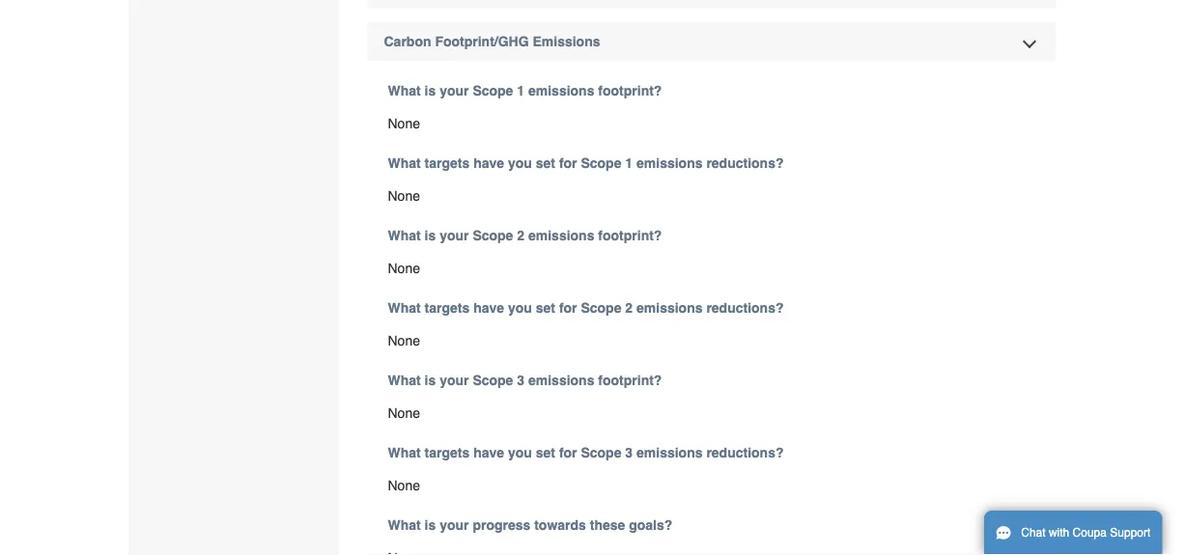 Task type: vqa. For each thing, say whether or not it's contained in the screenshot.
second What from the top
yes



Task type: describe. For each thing, give the bounding box(es) containing it.
these
[[590, 518, 625, 533]]

reductions? for what targets have you set for scope 1 emissions reductions?
[[707, 156, 784, 171]]

chat
[[1021, 527, 1046, 540]]

footprint/ghg
[[435, 34, 529, 49]]

footprint? for what is your scope 1 emissions footprint?
[[598, 83, 662, 99]]

what is your scope 2 emissions footprint?
[[388, 228, 662, 244]]

targets for what targets have you set for scope 2 emissions reductions?
[[425, 301, 470, 316]]

what for what is your progress towards these goals?
[[388, 518, 421, 533]]

what is your scope 3 emissions footprint?
[[388, 373, 662, 388]]

towards
[[534, 518, 586, 533]]

set for 3
[[536, 445, 555, 461]]

reductions? for what targets have you set for scope 3 emissions reductions?
[[707, 445, 784, 461]]

what targets have you set for scope 3 emissions reductions?
[[388, 445, 784, 461]]

what for what is your scope 1 emissions footprint?
[[388, 83, 421, 99]]

carbon
[[384, 34, 431, 49]]

0 vertical spatial 3
[[517, 373, 525, 388]]

1 vertical spatial 1
[[625, 156, 633, 171]]

is for what is your scope 1 emissions footprint?
[[425, 83, 436, 99]]

your for what is your scope 1 emissions footprint?
[[440, 83, 469, 99]]

6 none from the top
[[388, 478, 420, 494]]

you for 1
[[508, 156, 532, 171]]

you for 2
[[508, 301, 532, 316]]

1 none from the top
[[388, 116, 420, 131]]

set for 1
[[536, 156, 555, 171]]

what for what targets have you set for scope 2 emissions reductions?
[[388, 301, 421, 316]]

1 horizontal spatial 2
[[625, 301, 633, 316]]

chat with coupa support button
[[984, 511, 1163, 555]]

progress
[[473, 518, 531, 533]]

have for what targets have you set for scope 3 emissions reductions?
[[474, 445, 504, 461]]

your for what is your progress towards these goals?
[[440, 518, 469, 533]]



Task type: locate. For each thing, give the bounding box(es) containing it.
for down what is your scope 2 emissions footprint?
[[559, 301, 577, 316]]

2 none from the top
[[388, 188, 420, 204]]

you for 3
[[508, 445, 532, 461]]

chat with coupa support
[[1021, 527, 1151, 540]]

2 vertical spatial set
[[536, 445, 555, 461]]

is for what is your scope 2 emissions footprint?
[[425, 228, 436, 244]]

footprint? for what is your scope 3 emissions footprint?
[[598, 373, 662, 388]]

is for what is your progress towards these goals?
[[425, 518, 436, 533]]

what for what targets have you set for scope 3 emissions reductions?
[[388, 445, 421, 461]]

1 vertical spatial footprint?
[[598, 228, 662, 244]]

1 footprint? from the top
[[598, 83, 662, 99]]

3 have from the top
[[474, 445, 504, 461]]

your for what is your scope 3 emissions footprint?
[[440, 373, 469, 388]]

reductions?
[[707, 156, 784, 171], [707, 301, 784, 316], [707, 445, 784, 461]]

2 reductions? from the top
[[707, 301, 784, 316]]

4 none from the top
[[388, 333, 420, 349]]

coupa
[[1073, 527, 1107, 540]]

0 vertical spatial have
[[474, 156, 504, 171]]

0 vertical spatial 1
[[517, 83, 525, 99]]

set down what is your scope 2 emissions footprint?
[[536, 301, 555, 316]]

1 horizontal spatial 1
[[625, 156, 633, 171]]

2 vertical spatial for
[[559, 445, 577, 461]]

have for what targets have you set for scope 2 emissions reductions?
[[474, 301, 504, 316]]

emissions
[[533, 34, 600, 49]]

2 footprint? from the top
[[598, 228, 662, 244]]

0 vertical spatial 2
[[517, 228, 525, 244]]

have for what targets have you set for scope 1 emissions reductions?
[[474, 156, 504, 171]]

0 vertical spatial for
[[559, 156, 577, 171]]

2 vertical spatial you
[[508, 445, 532, 461]]

none
[[388, 116, 420, 131], [388, 188, 420, 204], [388, 261, 420, 276], [388, 333, 420, 349], [388, 406, 420, 421], [388, 478, 420, 494]]

footprint? down emissions
[[598, 83, 662, 99]]

3 none from the top
[[388, 261, 420, 276]]

you down what is your scope 3 emissions footprint?
[[508, 445, 532, 461]]

1 vertical spatial reductions?
[[707, 301, 784, 316]]

have up progress
[[474, 445, 504, 461]]

what for what is your scope 3 emissions footprint?
[[388, 373, 421, 388]]

for up what is your scope 2 emissions footprint?
[[559, 156, 577, 171]]

footprint? for what is your scope 2 emissions footprint?
[[598, 228, 662, 244]]

3 for from the top
[[559, 445, 577, 461]]

have
[[474, 156, 504, 171], [474, 301, 504, 316], [474, 445, 504, 461]]

with
[[1049, 527, 1070, 540]]

0 horizontal spatial 3
[[517, 373, 525, 388]]

what is your progress towards these goals?
[[388, 518, 673, 533]]

2 vertical spatial targets
[[425, 445, 470, 461]]

2 is from the top
[[425, 228, 436, 244]]

1 vertical spatial 2
[[625, 301, 633, 316]]

set up towards
[[536, 445, 555, 461]]

2 for from the top
[[559, 301, 577, 316]]

1 vertical spatial set
[[536, 301, 555, 316]]

what
[[388, 83, 421, 99], [388, 156, 421, 171], [388, 228, 421, 244], [388, 301, 421, 316], [388, 373, 421, 388], [388, 445, 421, 461], [388, 518, 421, 533]]

footprint? up "what targets have you set for scope 3 emissions reductions?"
[[598, 373, 662, 388]]

2 targets from the top
[[425, 301, 470, 316]]

2 vertical spatial footprint?
[[598, 373, 662, 388]]

3 targets from the top
[[425, 445, 470, 461]]

what targets have you set for scope 2 emissions reductions?
[[388, 301, 784, 316]]

is
[[425, 83, 436, 99], [425, 228, 436, 244], [425, 373, 436, 388], [425, 518, 436, 533]]

is for what is your scope 3 emissions footprint?
[[425, 373, 436, 388]]

3 your from the top
[[440, 373, 469, 388]]

2 your from the top
[[440, 228, 469, 244]]

4 is from the top
[[425, 518, 436, 533]]

3 what from the top
[[388, 228, 421, 244]]

you down what is your scope 2 emissions footprint?
[[508, 301, 532, 316]]

have down what is your scope 2 emissions footprint?
[[474, 301, 504, 316]]

6 what from the top
[[388, 445, 421, 461]]

what targets have you set for scope 1 emissions reductions?
[[388, 156, 784, 171]]

footprint? up the what targets have you set for scope 2 emissions reductions? on the bottom
[[598, 228, 662, 244]]

your
[[440, 83, 469, 99], [440, 228, 469, 244], [440, 373, 469, 388], [440, 518, 469, 533]]

have up what is your scope 2 emissions footprint?
[[474, 156, 504, 171]]

0 vertical spatial set
[[536, 156, 555, 171]]

0 vertical spatial reductions?
[[707, 156, 784, 171]]

4 what from the top
[[388, 301, 421, 316]]

targets for what targets have you set for scope 3 emissions reductions?
[[425, 445, 470, 461]]

3 footprint? from the top
[[598, 373, 662, 388]]

set up what is your scope 2 emissions footprint?
[[536, 156, 555, 171]]

carbon footprint/ghg emissions heading
[[368, 22, 1056, 61]]

2 you from the top
[[508, 301, 532, 316]]

for for 3
[[559, 445, 577, 461]]

2 set from the top
[[536, 301, 555, 316]]

set
[[536, 156, 555, 171], [536, 301, 555, 316], [536, 445, 555, 461]]

heading
[[368, 0, 1056, 9]]

0 horizontal spatial 1
[[517, 83, 525, 99]]

goals?
[[629, 518, 673, 533]]

2 what from the top
[[388, 156, 421, 171]]

3
[[517, 373, 525, 388], [625, 445, 633, 461]]

5 none from the top
[[388, 406, 420, 421]]

4 your from the top
[[440, 518, 469, 533]]

2 have from the top
[[474, 301, 504, 316]]

0 vertical spatial targets
[[425, 156, 470, 171]]

1 your from the top
[[440, 83, 469, 99]]

scope
[[473, 83, 513, 99], [581, 156, 622, 171], [473, 228, 513, 244], [581, 301, 622, 316], [473, 373, 513, 388], [581, 445, 622, 461]]

for for 2
[[559, 301, 577, 316]]

1 have from the top
[[474, 156, 504, 171]]

1 is from the top
[[425, 83, 436, 99]]

3 you from the top
[[508, 445, 532, 461]]

what for what is your scope 2 emissions footprint?
[[388, 228, 421, 244]]

1 vertical spatial targets
[[425, 301, 470, 316]]

3 is from the top
[[425, 373, 436, 388]]

what for what targets have you set for scope 1 emissions reductions?
[[388, 156, 421, 171]]

emissions
[[528, 83, 595, 99], [637, 156, 703, 171], [528, 228, 595, 244], [637, 301, 703, 316], [528, 373, 595, 388], [637, 445, 703, 461]]

1 reductions? from the top
[[707, 156, 784, 171]]

5 what from the top
[[388, 373, 421, 388]]

targets for what targets have you set for scope 1 emissions reductions?
[[425, 156, 470, 171]]

0 vertical spatial you
[[508, 156, 532, 171]]

0 horizontal spatial 2
[[517, 228, 525, 244]]

1 horizontal spatial 3
[[625, 445, 633, 461]]

targets
[[425, 156, 470, 171], [425, 301, 470, 316], [425, 445, 470, 461]]

for up towards
[[559, 445, 577, 461]]

2 vertical spatial have
[[474, 445, 504, 461]]

footprint?
[[598, 83, 662, 99], [598, 228, 662, 244], [598, 373, 662, 388]]

set for 2
[[536, 301, 555, 316]]

support
[[1110, 527, 1151, 540]]

1
[[517, 83, 525, 99], [625, 156, 633, 171]]

2 vertical spatial reductions?
[[707, 445, 784, 461]]

1 vertical spatial for
[[559, 301, 577, 316]]

1 set from the top
[[536, 156, 555, 171]]

for
[[559, 156, 577, 171], [559, 301, 577, 316], [559, 445, 577, 461]]

1 you from the top
[[508, 156, 532, 171]]

1 what from the top
[[388, 83, 421, 99]]

for for 1
[[559, 156, 577, 171]]

1 targets from the top
[[425, 156, 470, 171]]

1 for from the top
[[559, 156, 577, 171]]

3 reductions? from the top
[[707, 445, 784, 461]]

1 vertical spatial have
[[474, 301, 504, 316]]

your for what is your scope 2 emissions footprint?
[[440, 228, 469, 244]]

1 vertical spatial you
[[508, 301, 532, 316]]

what is your scope 1 emissions footprint?
[[388, 83, 662, 99]]

2
[[517, 228, 525, 244], [625, 301, 633, 316]]

reductions? for what targets have you set for scope 2 emissions reductions?
[[707, 301, 784, 316]]

1 vertical spatial 3
[[625, 445, 633, 461]]

carbon footprint/ghg emissions
[[384, 34, 600, 49]]

you up what is your scope 2 emissions footprint?
[[508, 156, 532, 171]]

3 set from the top
[[536, 445, 555, 461]]

carbon footprint/ghg emissions button
[[368, 22, 1056, 61]]

0 vertical spatial footprint?
[[598, 83, 662, 99]]

you
[[508, 156, 532, 171], [508, 301, 532, 316], [508, 445, 532, 461]]

7 what from the top
[[388, 518, 421, 533]]



